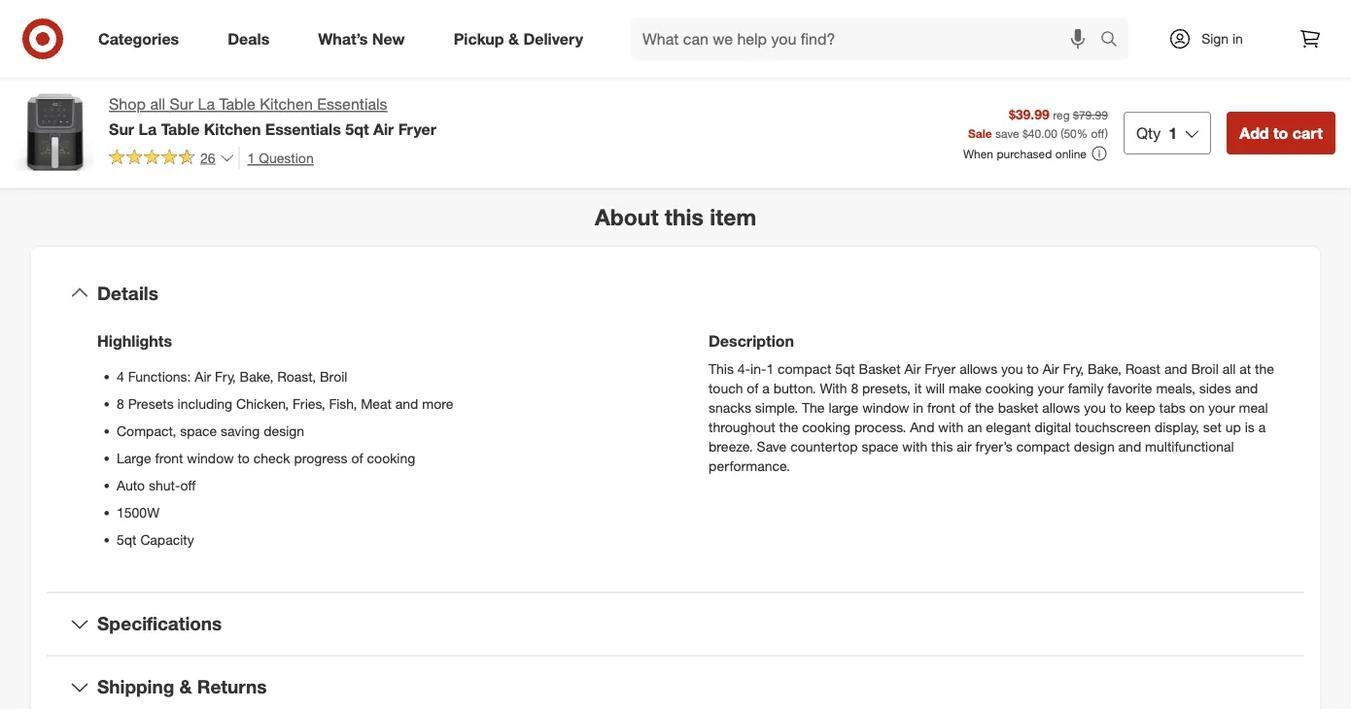 Task type: vqa. For each thing, say whether or not it's contained in the screenshot.
topmost the
yes



Task type: locate. For each thing, give the bounding box(es) containing it.
1 horizontal spatial the
[[975, 399, 994, 416]]

with up 'large'
[[820, 380, 847, 397]]

compact down digital
[[1017, 438, 1070, 455]]

1
[[1169, 123, 1178, 142], [247, 149, 255, 166], [766, 360, 774, 377]]

all right shop at left top
[[150, 95, 165, 114]]

1 horizontal spatial fryer
[[925, 360, 956, 377]]

1 horizontal spatial on
[[1190, 399, 1205, 416]]

1 vertical spatial essentials
[[265, 119, 341, 138]]

all inside shop all sur la table kitchen essentials sur la table kitchen essentials 5qt air fryer
[[150, 95, 165, 114]]

1 vertical spatial you
[[1084, 399, 1106, 416]]

& inside "dropdown button"
[[179, 676, 192, 699]]

1 left question
[[247, 149, 255, 166]]

cooking down the meat at the bottom left
[[367, 450, 415, 467]]

design down touchscreen
[[1074, 438, 1115, 455]]

1 vertical spatial more
[[422, 395, 454, 412]]

essentials up show more images
[[317, 95, 387, 114]]

0 vertical spatial all
[[150, 95, 165, 114]]

1 horizontal spatial more
[[422, 395, 454, 412]]

2 vertical spatial 5qt
[[117, 531, 137, 548]]

specifications button
[[47, 594, 1305, 656]]

la down shop at left top
[[139, 119, 157, 138]]

fryer down @targetgems
[[398, 119, 436, 138]]

large front window to check progress of cooking
[[117, 450, 415, 467]]

to up touchscreen
[[1110, 399, 1122, 416]]

0 vertical spatial with
[[738, 1, 765, 18]]

front down will
[[927, 399, 956, 416]]

0 horizontal spatial 8
[[117, 395, 124, 412]]

a down in-
[[763, 380, 770, 397]]

of down in-
[[747, 380, 759, 397]]

essentials up question
[[265, 119, 341, 138]]

this left 'air' on the right bottom of page
[[931, 438, 953, 455]]

of
[[747, 380, 759, 397], [959, 399, 971, 416], [351, 450, 363, 467]]

broil up sides
[[1191, 360, 1219, 377]]

will
[[926, 380, 945, 397]]

0 horizontal spatial a
[[763, 380, 770, 397]]

button.
[[774, 380, 816, 397]]

it
[[915, 380, 922, 397]]

you up 'basket'
[[1001, 360, 1023, 377]]

front up shut-
[[155, 450, 183, 467]]

1 vertical spatial of
[[959, 399, 971, 416]]

8 up 'large'
[[851, 380, 859, 397]]

of down make
[[959, 399, 971, 416]]

cart
[[1293, 123, 1323, 142]]

image of sur la table kitchen essentials 5qt air fryer image
[[16, 93, 93, 171]]

bake, up family
[[1088, 360, 1122, 377]]

1 vertical spatial a
[[1259, 419, 1266, 436]]

with down and
[[903, 438, 928, 455]]

your down sides
[[1209, 399, 1235, 416]]

kitchen up "26"
[[204, 119, 261, 138]]

1 question
[[247, 149, 314, 166]]

allows
[[960, 360, 998, 377], [1043, 399, 1080, 416]]

table
[[219, 95, 256, 114], [161, 119, 200, 138]]

sur right shop at left top
[[170, 95, 194, 114]]

1 vertical spatial on
[[1190, 399, 1205, 416]]

favorite
[[1108, 380, 1153, 397]]

elegant
[[986, 419, 1031, 436]]

to
[[1274, 123, 1289, 142], [1027, 360, 1039, 377], [1110, 399, 1122, 416], [238, 450, 250, 467]]

all left at in the right bottom of the page
[[1223, 360, 1236, 377]]

deals
[[228, 29, 270, 48]]

broil up fish,
[[320, 368, 347, 385]]

0 horizontal spatial all
[[150, 95, 165, 114]]

photo from @targetgems, 6 of 8 image
[[342, 0, 652, 98]]

kitchen up show
[[260, 95, 313, 114]]

1 question link
[[239, 147, 314, 169]]

purchased
[[997, 146, 1052, 161]]

0 horizontal spatial you
[[1001, 360, 1023, 377]]

on right the affirm
[[808, 1, 824, 18]]

details
[[97, 282, 158, 304]]

2 horizontal spatial the
[[1255, 360, 1275, 377]]

bake,
[[1088, 360, 1122, 377], [240, 368, 274, 385]]

touchscreen
[[1075, 419, 1151, 436]]

off right auto on the left bottom of the page
[[180, 477, 196, 494]]

compact up button.
[[778, 360, 832, 377]]

0 horizontal spatial la
[[139, 119, 157, 138]]

1 horizontal spatial &
[[508, 29, 519, 48]]

more right the meat at the bottom left
[[422, 395, 454, 412]]

add to cart
[[1240, 123, 1323, 142]]

over
[[871, 1, 897, 18]]

0 vertical spatial allows
[[960, 360, 998, 377]]

performance.
[[709, 458, 790, 475]]

1 horizontal spatial front
[[927, 399, 956, 416]]

check
[[253, 450, 290, 467]]

window
[[863, 399, 909, 416], [187, 450, 234, 467]]

images
[[351, 126, 401, 144]]

bake, up chicken,
[[240, 368, 274, 385]]

2 horizontal spatial cooking
[[986, 380, 1034, 397]]

0 horizontal spatial fry,
[[215, 368, 236, 385]]

1 horizontal spatial fry,
[[1063, 360, 1084, 377]]

fryer inside shop all sur la table kitchen essentials sur la table kitchen essentials 5qt air fryer
[[398, 119, 436, 138]]

shipping & returns
[[97, 676, 267, 699]]

1 right qty
[[1169, 123, 1178, 142]]

0 horizontal spatial in
[[913, 399, 924, 416]]

deals link
[[211, 17, 294, 60]]

on right tabs
[[1190, 399, 1205, 416]]

a right is
[[1259, 419, 1266, 436]]

1 vertical spatial front
[[155, 450, 183, 467]]

your left family
[[1038, 380, 1064, 397]]

this left item
[[665, 203, 704, 231]]

design down 8 presets including chicken, fries, fish, meat and more
[[264, 423, 304, 440]]

sale
[[968, 126, 992, 140]]

1 vertical spatial the
[[975, 399, 994, 416]]

sur down shop at left top
[[109, 119, 134, 138]]

0 vertical spatial more
[[310, 126, 346, 144]]

cooking up countertop
[[802, 419, 851, 436]]

of right progress
[[351, 450, 363, 467]]

allows up digital
[[1043, 399, 1080, 416]]

1 horizontal spatial 5qt
[[345, 119, 369, 138]]

0 horizontal spatial compact
[[778, 360, 832, 377]]

window down compact, space saving design
[[187, 450, 234, 467]]

sponsored
[[1278, 121, 1336, 136]]

2 horizontal spatial of
[[959, 399, 971, 416]]

with up 'air' on the right bottom of page
[[938, 419, 964, 436]]

5qt
[[345, 119, 369, 138], [835, 360, 855, 377], [117, 531, 137, 548]]

$
[[1023, 126, 1028, 140]]

1 horizontal spatial 8
[[851, 380, 859, 397]]

0 horizontal spatial allows
[[960, 360, 998, 377]]

0 horizontal spatial sur
[[109, 119, 134, 138]]

1 horizontal spatial with
[[820, 380, 847, 397]]

search button
[[1092, 17, 1139, 64]]

0 horizontal spatial space
[[180, 423, 217, 440]]

8
[[851, 380, 859, 397], [117, 395, 124, 412]]

in right 'sign'
[[1233, 30, 1243, 47]]

table up 26 link
[[161, 119, 200, 138]]

1 horizontal spatial compact
[[1017, 438, 1070, 455]]

1 right 4-
[[766, 360, 774, 377]]

you
[[1001, 360, 1023, 377], [1084, 399, 1106, 416]]

0 vertical spatial table
[[219, 95, 256, 114]]

0 vertical spatial fryer
[[398, 119, 436, 138]]

this inside description this 4-in-1 compact 5qt basket air fryer allows you to air fry, bake, roast and broil all at the touch of a button.  with 8 presets, it will make cooking your family favorite meals, sides and snacks simple.  the large window in front of the basket allows you to keep tabs on your meal throughout the cooking process.  and with an elegant digital touchscreen display, set up is a breeze.  save countertop space with this air fryer's compact design and multifunctional performance.
[[931, 438, 953, 455]]

display,
[[1155, 419, 1200, 436]]

1 horizontal spatial space
[[862, 438, 899, 455]]

0 horizontal spatial window
[[187, 450, 234, 467]]

to right add
[[1274, 123, 1289, 142]]

1 horizontal spatial design
[[1074, 438, 1115, 455]]

broil
[[1191, 360, 1219, 377], [320, 368, 347, 385]]

roast,
[[277, 368, 316, 385]]

sides
[[1199, 380, 1232, 397]]

advertisement region
[[699, 46, 1336, 119]]

space down including
[[180, 423, 217, 440]]

with inside description this 4-in-1 compact 5qt basket air fryer allows you to air fry, bake, roast and broil all at the touch of a button.  with 8 presets, it will make cooking your family favorite meals, sides and snacks simple.  the large window in front of the basket allows you to keep tabs on your meal throughout the cooking process.  and with an elegant digital touchscreen display, set up is a breeze.  save countertop space with this air fryer's compact design and multifunctional performance.
[[820, 380, 847, 397]]

1 vertical spatial in
[[913, 399, 924, 416]]

1500w
[[117, 504, 160, 521]]

0 horizontal spatial bake,
[[240, 368, 274, 385]]

5qt right show
[[345, 119, 369, 138]]

the right at in the right bottom of the page
[[1255, 360, 1275, 377]]

1 horizontal spatial you
[[1084, 399, 1106, 416]]

with
[[938, 419, 964, 436], [903, 438, 928, 455]]

0 horizontal spatial 1
[[247, 149, 255, 166]]

table up 1 question link
[[219, 95, 256, 114]]

with left the affirm
[[738, 1, 765, 18]]

compact
[[778, 360, 832, 377], [1017, 438, 1070, 455]]

0 horizontal spatial of
[[351, 450, 363, 467]]

window down presets,
[[863, 399, 909, 416]]

show more images button
[[254, 114, 414, 157]]

1 vertical spatial &
[[179, 676, 192, 699]]

in down it
[[913, 399, 924, 416]]

fry, up including
[[215, 368, 236, 385]]

fryer up will
[[925, 360, 956, 377]]

1 horizontal spatial sur
[[170, 95, 194, 114]]

basket
[[859, 360, 901, 377]]

1 vertical spatial all
[[1223, 360, 1236, 377]]

1 vertical spatial kitchen
[[204, 119, 261, 138]]

1 horizontal spatial this
[[931, 438, 953, 455]]

2 vertical spatial the
[[779, 419, 799, 436]]

la up "26"
[[198, 95, 215, 114]]

1 horizontal spatial table
[[219, 95, 256, 114]]

off
[[1091, 126, 1105, 140], [180, 477, 196, 494]]

1 horizontal spatial broil
[[1191, 360, 1219, 377]]

and down at in the right bottom of the page
[[1235, 380, 1258, 397]]

2 vertical spatial cooking
[[367, 450, 415, 467]]

0 vertical spatial front
[[927, 399, 956, 416]]

in inside description this 4-in-1 compact 5qt basket air fryer allows you to air fry, bake, roast and broil all at the touch of a button.  with 8 presets, it will make cooking your family favorite meals, sides and snacks simple.  the large window in front of the basket allows you to keep tabs on your meal throughout the cooking process.  and with an elegant digital touchscreen display, set up is a breeze.  save countertop space with this air fryer's compact design and multifunctional performance.
[[913, 399, 924, 416]]

@targetgems
[[373, 37, 447, 51]]

1 vertical spatial with
[[903, 438, 928, 455]]

& left the returns
[[179, 676, 192, 699]]

26
[[200, 149, 215, 166]]

1 horizontal spatial of
[[747, 380, 759, 397]]

0 vertical spatial &
[[508, 29, 519, 48]]

1 vertical spatial fryer
[[925, 360, 956, 377]]

presets
[[128, 395, 174, 412]]

1 vertical spatial table
[[161, 119, 200, 138]]

0 vertical spatial this
[[665, 203, 704, 231]]

what's new
[[318, 29, 405, 48]]

8 down 4
[[117, 395, 124, 412]]

sur
[[170, 95, 194, 114], [109, 119, 134, 138]]

image gallery element
[[16, 0, 652, 157]]

with affirm on orders over $100
[[738, 1, 930, 18]]

5qt inside description this 4-in-1 compact 5qt basket air fryer allows you to air fry, bake, roast and broil all at the touch of a button.  with 8 presets, it will make cooking your family favorite meals, sides and snacks simple.  the large window in front of the basket allows you to keep tabs on your meal throughout the cooking process.  and with an elegant digital touchscreen display, set up is a breeze.  save countertop space with this air fryer's compact design and multifunctional performance.
[[835, 360, 855, 377]]

1 horizontal spatial cooking
[[802, 419, 851, 436]]

in-
[[751, 360, 766, 377]]

$39.99 reg $79.99 sale save $ 40.00 ( 50 % off )
[[968, 105, 1108, 140]]

1 vertical spatial this
[[931, 438, 953, 455]]

the up the an
[[975, 399, 994, 416]]

0 vertical spatial in
[[1233, 30, 1243, 47]]

& right pickup
[[508, 29, 519, 48]]

returns
[[197, 676, 267, 699]]

off right %
[[1091, 126, 1105, 140]]

0 horizontal spatial the
[[779, 419, 799, 436]]

5qt down 1500w
[[117, 531, 137, 548]]

air down @targetgems
[[373, 119, 394, 138]]

1 vertical spatial 5qt
[[835, 360, 855, 377]]

0 horizontal spatial table
[[161, 119, 200, 138]]

0 horizontal spatial this
[[665, 203, 704, 231]]

off inside $39.99 reg $79.99 sale save $ 40.00 ( 50 % off )
[[1091, 126, 1105, 140]]

1 horizontal spatial bake,
[[1088, 360, 1122, 377]]

the
[[1255, 360, 1275, 377], [975, 399, 994, 416], [779, 419, 799, 436]]

0 horizontal spatial cooking
[[367, 450, 415, 467]]

1 horizontal spatial in
[[1233, 30, 1243, 47]]

a
[[763, 380, 770, 397], [1259, 419, 1266, 436]]

in
[[1233, 30, 1243, 47], [913, 399, 924, 416]]

space down process.
[[862, 438, 899, 455]]

5qt left 'basket' at the bottom right
[[835, 360, 855, 377]]

& for shipping
[[179, 676, 192, 699]]

0 vertical spatial you
[[1001, 360, 1023, 377]]

1 vertical spatial 1
[[247, 149, 255, 166]]

air
[[957, 438, 972, 455]]

0 vertical spatial sur
[[170, 95, 194, 114]]

0 vertical spatial window
[[863, 399, 909, 416]]

cooking up 'basket'
[[986, 380, 1034, 397]]

1 vertical spatial sur
[[109, 119, 134, 138]]

1 vertical spatial compact
[[1017, 438, 1070, 455]]

shut-
[[149, 477, 180, 494]]

0 vertical spatial your
[[1038, 380, 1064, 397]]

more right show
[[310, 126, 346, 144]]

1 vertical spatial off
[[180, 477, 196, 494]]

up
[[1226, 419, 1241, 436]]

0 horizontal spatial your
[[1038, 380, 1064, 397]]

the down simple.
[[779, 419, 799, 436]]

1 horizontal spatial off
[[1091, 126, 1105, 140]]

you down family
[[1084, 399, 1106, 416]]

sign
[[1202, 30, 1229, 47]]

0 horizontal spatial with
[[738, 1, 765, 18]]

digital
[[1035, 419, 1072, 436]]

allows up make
[[960, 360, 998, 377]]

saving
[[221, 423, 260, 440]]

1 horizontal spatial la
[[198, 95, 215, 114]]

fry, up family
[[1063, 360, 1084, 377]]



Task type: describe. For each thing, give the bounding box(es) containing it.
including
[[178, 395, 232, 412]]

to down saving
[[238, 450, 250, 467]]

to up 'basket'
[[1027, 360, 1039, 377]]

on inside description this 4-in-1 compact 5qt basket air fryer allows you to air fry, bake, roast and broil all at the touch of a button.  with 8 presets, it will make cooking your family favorite meals, sides and snacks simple.  the large window in front of the basket allows you to keep tabs on your meal throughout the cooking process.  and with an elegant digital touchscreen display, set up is a breeze.  save countertop space with this air fryer's compact design and multifunctional performance.
[[1190, 399, 1205, 416]]

1 horizontal spatial with
[[938, 419, 964, 436]]

0 vertical spatial a
[[763, 380, 770, 397]]

1 vertical spatial window
[[187, 450, 234, 467]]

the
[[802, 399, 825, 416]]

all inside description this 4-in-1 compact 5qt basket air fryer allows you to air fry, bake, roast and broil all at the touch of a button.  with 8 presets, it will make cooking your family favorite meals, sides and snacks simple.  the large window in front of the basket allows you to keep tabs on your meal throughout the cooking process.  and with an elegant digital touchscreen display, set up is a breeze.  save countertop space with this air fryer's compact design and multifunctional performance.
[[1223, 360, 1236, 377]]

shop all sur la table kitchen essentials sur la table kitchen essentials 5qt air fryer
[[109, 95, 436, 138]]

and
[[910, 419, 935, 436]]

$39.99
[[1009, 105, 1050, 122]]

add to cart button
[[1227, 112, 1336, 154]]

add
[[1240, 123, 1269, 142]]

categories link
[[82, 17, 203, 60]]

meals,
[[1156, 380, 1196, 397]]

0 horizontal spatial broil
[[320, 368, 347, 385]]

save
[[996, 126, 1019, 140]]

to inside add to cart button
[[1274, 123, 1289, 142]]

1 inside description this 4-in-1 compact 5qt basket air fryer allows you to air fry, bake, roast and broil all at the touch of a button.  with 8 presets, it will make cooking your family favorite meals, sides and snacks simple.  the large window in front of the basket allows you to keep tabs on your meal throughout the cooking process.  and with an elegant digital touchscreen display, set up is a breeze.  save countertop space with this air fryer's compact design and multifunctional performance.
[[766, 360, 774, 377]]

sur la table kitchen essentials 5qt air fryer, 5 of 8 image
[[16, 0, 326, 98]]

qty
[[1136, 123, 1161, 142]]

4-
[[738, 360, 751, 377]]

at
[[1240, 360, 1251, 377]]

chicken,
[[236, 395, 289, 412]]

0 horizontal spatial off
[[180, 477, 196, 494]]

5qt inside shop all sur la table kitchen essentials sur la table kitchen essentials 5qt air fryer
[[345, 119, 369, 138]]

highlights
[[97, 332, 172, 351]]

set
[[1203, 419, 1222, 436]]

front inside description this 4-in-1 compact 5qt basket air fryer allows you to air fry, bake, roast and broil all at the touch of a button.  with 8 presets, it will make cooking your family favorite meals, sides and snacks simple.  the large window in front of the basket allows you to keep tabs on your meal throughout the cooking process.  and with an elegant digital touchscreen display, set up is a breeze.  save countertop space with this air fryer's compact design and multifunctional performance.
[[927, 399, 956, 416]]

air up including
[[195, 368, 211, 385]]

countertop
[[791, 438, 858, 455]]

qty 1
[[1136, 123, 1178, 142]]

1 vertical spatial la
[[139, 119, 157, 138]]

pickup & delivery
[[454, 29, 583, 48]]

presets,
[[862, 380, 911, 397]]

0 vertical spatial the
[[1255, 360, 1275, 377]]

item
[[710, 203, 756, 231]]

shipping
[[97, 676, 174, 699]]

question
[[259, 149, 314, 166]]

sign in link
[[1152, 17, 1274, 60]]

show
[[267, 126, 306, 144]]

design inside description this 4-in-1 compact 5qt basket air fryer allows you to air fry, bake, roast and broil all at the touch of a button.  with 8 presets, it will make cooking your family favorite meals, sides and snacks simple.  the large window in front of the basket allows you to keep tabs on your meal throughout the cooking process.  and with an elegant digital touchscreen display, set up is a breeze.  save countertop space with this air fryer's compact design and multifunctional performance.
[[1074, 438, 1115, 455]]

0 vertical spatial essentials
[[317, 95, 387, 114]]

space inside description this 4-in-1 compact 5qt basket air fryer allows you to air fry, bake, roast and broil all at the touch of a button.  with 8 presets, it will make cooking your family favorite meals, sides and snacks simple.  the large window in front of the basket allows you to keep tabs on your meal throughout the cooking process.  and with an elegant digital touchscreen display, set up is a breeze.  save countertop space with this air fryer's compact design and multifunctional performance.
[[862, 438, 899, 455]]

1 horizontal spatial your
[[1209, 399, 1235, 416]]

multifunctional
[[1145, 438, 1234, 455]]

40.00
[[1028, 126, 1058, 140]]

0 horizontal spatial design
[[264, 423, 304, 440]]

pickup
[[454, 29, 504, 48]]

1 vertical spatial allows
[[1043, 399, 1080, 416]]

fryer inside description this 4-in-1 compact 5qt basket air fryer allows you to air fry, bake, roast and broil all at the touch of a button.  with 8 presets, it will make cooking your family favorite meals, sides and snacks simple.  the large window in front of the basket allows you to keep tabs on your meal throughout the cooking process.  and with an elegant digital touchscreen display, set up is a breeze.  save countertop space with this air fryer's compact design and multifunctional performance.
[[925, 360, 956, 377]]

0 horizontal spatial with
[[903, 438, 928, 455]]

auto shut-off
[[117, 477, 196, 494]]

throughout
[[709, 419, 775, 436]]

new
[[372, 29, 405, 48]]

fryer's
[[976, 438, 1013, 455]]

keep
[[1126, 399, 1156, 416]]

basket
[[998, 399, 1039, 416]]

details button
[[47, 262, 1305, 324]]

tabs
[[1159, 399, 1186, 416]]

progress
[[294, 450, 348, 467]]

0 vertical spatial kitchen
[[260, 95, 313, 114]]

50
[[1064, 126, 1077, 140]]

4
[[117, 368, 124, 385]]

and up 'meals,'
[[1165, 360, 1188, 377]]

breeze.
[[709, 438, 753, 455]]

$100
[[901, 1, 930, 18]]

an
[[967, 419, 982, 436]]

air up digital
[[1043, 360, 1059, 377]]

window inside description this 4-in-1 compact 5qt basket air fryer allows you to air fry, bake, roast and broil all at the touch of a button.  with 8 presets, it will make cooking your family favorite meals, sides and snacks simple.  the large window in front of the basket allows you to keep tabs on your meal throughout the cooking process.  and with an elegant digital touchscreen display, set up is a breeze.  save countertop space with this air fryer's compact design and multifunctional performance.
[[863, 399, 909, 416]]

family
[[1068, 380, 1104, 397]]

when
[[963, 146, 994, 161]]

compact, space saving design
[[117, 423, 304, 440]]

8 inside description this 4-in-1 compact 5qt basket air fryer allows you to air fry, bake, roast and broil all at the touch of a button.  with 8 presets, it will make cooking your family favorite meals, sides and snacks simple.  the large window in front of the basket allows you to keep tabs on your meal throughout the cooking process.  and with an elegant digital touchscreen display, set up is a breeze.  save countertop space with this air fryer's compact design and multifunctional performance.
[[851, 380, 859, 397]]

save
[[757, 438, 787, 455]]

capacity
[[140, 531, 194, 548]]

functions:
[[128, 368, 191, 385]]

0 vertical spatial cooking
[[986, 380, 1034, 397]]

sign in
[[1202, 30, 1243, 47]]

simple.
[[755, 399, 798, 416]]

large
[[829, 399, 859, 416]]

more inside show more images button
[[310, 126, 346, 144]]

meal
[[1239, 399, 1268, 416]]

air inside shop all sur la table kitchen essentials sur la table kitchen essentials 5qt air fryer
[[373, 119, 394, 138]]

broil inside description this 4-in-1 compact 5qt basket air fryer allows you to air fry, bake, roast and broil all at the touch of a button.  with 8 presets, it will make cooking your family favorite meals, sides and snacks simple.  the large window in front of the basket allows you to keep tabs on your meal throughout the cooking process.  and with an elegant digital touchscreen display, set up is a breeze.  save countertop space with this air fryer's compact design and multifunctional performance.
[[1191, 360, 1219, 377]]

0 vertical spatial compact
[[778, 360, 832, 377]]

this
[[709, 360, 734, 377]]

%
[[1077, 126, 1088, 140]]

make
[[949, 380, 982, 397]]

about
[[595, 203, 659, 231]]

touch
[[709, 380, 743, 397]]

description
[[709, 332, 794, 351]]

online
[[1056, 146, 1087, 161]]

shop
[[109, 95, 146, 114]]

air up it
[[905, 360, 921, 377]]

$79.99
[[1073, 107, 1108, 122]]

0 vertical spatial of
[[747, 380, 759, 397]]

affirm
[[769, 1, 805, 18]]

large
[[117, 450, 151, 467]]

snacks
[[709, 399, 751, 416]]

fries,
[[293, 395, 325, 412]]

bake, inside description this 4-in-1 compact 5qt basket air fryer allows you to air fry, bake, roast and broil all at the touch of a button.  with 8 presets, it will make cooking your family favorite meals, sides and snacks simple.  the large window in front of the basket allows you to keep tabs on your meal throughout the cooking process.  and with an elegant digital touchscreen display, set up is a breeze.  save countertop space with this air fryer's compact design and multifunctional performance.
[[1088, 360, 1122, 377]]

what's
[[318, 29, 368, 48]]

4 functions:  air fry, bake, roast, broil
[[117, 368, 347, 385]]

0 horizontal spatial on
[[808, 1, 824, 18]]

description this 4-in-1 compact 5qt basket air fryer allows you to air fry, bake, roast and broil all at the touch of a button.  with 8 presets, it will make cooking your family favorite meals, sides and snacks simple.  the large window in front of the basket allows you to keep tabs on your meal throughout the cooking process.  and with an elegant digital touchscreen display, set up is a breeze.  save countertop space with this air fryer's compact design and multifunctional performance.
[[709, 332, 1275, 475]]

compact,
[[117, 423, 176, 440]]

1 horizontal spatial a
[[1259, 419, 1266, 436]]

0 horizontal spatial 5qt
[[117, 531, 137, 548]]

reg
[[1053, 107, 1070, 122]]

)
[[1105, 126, 1108, 140]]

0 vertical spatial 1
[[1169, 123, 1178, 142]]

specifications
[[97, 613, 222, 636]]

meat
[[361, 395, 392, 412]]

& for pickup
[[508, 29, 519, 48]]

pickup & delivery link
[[437, 17, 608, 60]]

about this item
[[595, 203, 756, 231]]

and down touchscreen
[[1119, 438, 1142, 455]]

1 vertical spatial cooking
[[802, 419, 851, 436]]

shipping & returns button
[[47, 657, 1305, 711]]

and right the meat at the bottom left
[[395, 395, 418, 412]]

What can we help you find? suggestions appear below search field
[[631, 17, 1105, 60]]

fish,
[[329, 395, 357, 412]]

fry, inside description this 4-in-1 compact 5qt basket air fryer allows you to air fry, bake, roast and broil all at the touch of a button.  with 8 presets, it will make cooking your family favorite meals, sides and snacks simple.  the large window in front of the basket allows you to keep tabs on your meal throughout the cooking process.  and with an elegant digital touchscreen display, set up is a breeze.  save countertop space with this air fryer's compact design and multifunctional performance.
[[1063, 360, 1084, 377]]

delivery
[[523, 29, 583, 48]]

26 link
[[109, 147, 235, 170]]

2 vertical spatial of
[[351, 450, 363, 467]]



